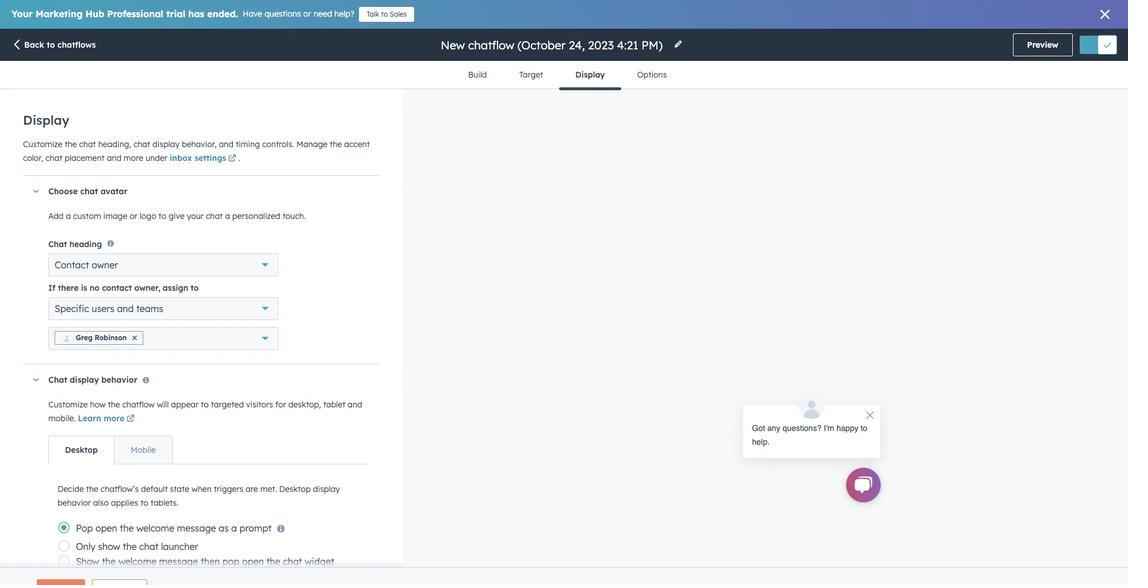 Task type: locate. For each thing, give the bounding box(es) containing it.
1 horizontal spatial close image
[[1101, 10, 1110, 19]]

close image inside greg robinson popup button
[[132, 336, 137, 341]]

navigation containing build
[[452, 61, 683, 90]]

chat inside dropdown button
[[48, 375, 67, 386]]

1 vertical spatial when
[[76, 568, 99, 580]]

preview button
[[1013, 33, 1073, 56]]

caret image inside chat display behavior dropdown button
[[32, 379, 39, 382]]

link opens in a new window image inside inbox settings link
[[228, 155, 236, 163]]

to right "back"
[[47, 40, 55, 50]]

1 vertical spatial close image
[[132, 336, 137, 341]]

when down only at the left bottom of page
[[76, 568, 99, 580]]

more inside customize the chat heading, chat display behavior, and timing controls. manage the accent color, chat placement and more under
[[124, 153, 143, 163]]

caret image inside choose chat avatar dropdown button
[[32, 190, 39, 193]]

or left logo in the left of the page
[[130, 211, 138, 222]]

any
[[768, 424, 781, 433]]

questions
[[265, 9, 301, 19]]

chat left widget
[[283, 557, 302, 568]]

1 vertical spatial or
[[130, 211, 138, 222]]

custom
[[73, 211, 101, 222]]

choose
[[48, 186, 78, 197]]

display button
[[560, 61, 621, 90]]

owner
[[92, 260, 118, 271]]

questions?
[[783, 424, 822, 433]]

1 horizontal spatial when
[[192, 485, 212, 495]]

1 horizontal spatial open
[[242, 557, 264, 568]]

settings
[[195, 153, 226, 163]]

close image for have questions or need help?
[[1101, 10, 1110, 19]]

learn more
[[78, 414, 125, 424]]

customize inside customize how the chatflow will appear to targeted visitors for desktop, tablet and mobile.
[[48, 400, 88, 410]]

contact owner
[[55, 260, 118, 271]]

applies
[[111, 499, 138, 509]]

display inside dropdown button
[[70, 375, 99, 386]]

chat right your
[[206, 211, 223, 222]]

tab list containing desktop
[[48, 436, 172, 465]]

0 horizontal spatial display
[[70, 375, 99, 386]]

heading
[[69, 240, 102, 250]]

has
[[188, 8, 205, 20]]

open right pop
[[242, 557, 264, 568]]

2 caret image from the top
[[32, 379, 39, 382]]

desktop right met.
[[279, 485, 311, 495]]

got any questions? i'm happy to help. status
[[752, 422, 871, 449]]

behavior inside dropdown button
[[101, 375, 137, 386]]

customize up mobile.
[[48, 400, 88, 410]]

display inside button
[[576, 70, 605, 80]]

customize up color,
[[23, 139, 62, 150]]

chat
[[79, 139, 96, 150], [133, 139, 150, 150], [45, 153, 62, 163], [80, 186, 98, 197], [206, 211, 223, 222], [139, 542, 159, 553], [283, 557, 302, 568]]

link opens in a new window image
[[127, 413, 135, 427], [127, 416, 135, 424]]

sales
[[390, 10, 407, 18]]

0 vertical spatial when
[[192, 485, 212, 495]]

1 chat from the top
[[48, 240, 67, 250]]

the down prompt
[[266, 557, 280, 568]]

0 vertical spatial more
[[124, 153, 143, 163]]

to right talk at the top left of the page
[[381, 10, 388, 18]]

1 horizontal spatial is
[[133, 568, 140, 580]]

learn
[[78, 414, 101, 424]]

trial
[[166, 8, 185, 20]]

a right as
[[231, 523, 237, 535]]

hub
[[85, 8, 104, 20]]

and
[[219, 139, 234, 150], [107, 153, 121, 163], [117, 303, 134, 315], [348, 400, 362, 410]]

1 vertical spatial chat
[[48, 375, 67, 386]]

0 vertical spatial message
[[177, 523, 216, 535]]

desktop link
[[49, 437, 114, 465]]

the right how
[[108, 400, 120, 410]]

chat for chat display behavior
[[48, 375, 67, 386]]

greg
[[76, 334, 93, 343]]

0 horizontal spatial behavior
[[58, 499, 91, 509]]

link opens in a new window image
[[228, 152, 236, 166], [228, 155, 236, 163]]

tab list
[[48, 436, 172, 465]]

1 vertical spatial caret image
[[32, 379, 39, 382]]

0 vertical spatial display
[[576, 70, 605, 80]]

1 link opens in a new window image from the top
[[228, 152, 236, 166]]

behavior down decide
[[58, 499, 91, 509]]

to right happy
[[861, 424, 868, 433]]

1 link opens in a new window image from the top
[[127, 413, 135, 427]]

or inside your marketing hub professional trial has ended. have questions or need help?
[[303, 9, 311, 19]]

to right appear
[[201, 400, 209, 410]]

chatflow
[[122, 400, 155, 410]]

chat up met
[[139, 542, 159, 553]]

mobile
[[131, 446, 156, 456]]

1 caret image from the top
[[32, 190, 39, 193]]

chat up mobile.
[[48, 375, 67, 386]]

logo
[[140, 211, 156, 222]]

2 link opens in a new window image from the top
[[127, 416, 135, 424]]

placement
[[65, 153, 105, 163]]

is left met
[[133, 568, 140, 580]]

0 horizontal spatial desktop
[[65, 446, 98, 456]]

back to chatflows
[[24, 40, 96, 50]]

image
[[103, 211, 127, 222]]

None field
[[440, 37, 667, 53]]

ended.
[[207, 8, 238, 20]]

0 vertical spatial open
[[95, 523, 117, 535]]

2 horizontal spatial a
[[231, 523, 237, 535]]

navigation
[[452, 61, 683, 90]]

0 horizontal spatial display
[[23, 112, 69, 128]]

add a custom image or logo to give your chat a personalized touch.
[[48, 211, 306, 222]]

give
[[169, 211, 185, 222]]

chat up contact
[[48, 240, 67, 250]]

0 vertical spatial chat
[[48, 240, 67, 250]]

learn more link
[[78, 413, 137, 427]]

choose chat avatar button
[[23, 176, 368, 207]]

when
[[192, 485, 212, 495], [76, 568, 99, 580]]

0 vertical spatial behavior
[[101, 375, 137, 386]]

1 horizontal spatial behavior
[[101, 375, 137, 386]]

1 vertical spatial customize
[[48, 400, 88, 410]]

back to chatflows button
[[12, 39, 96, 52]]

0 vertical spatial close image
[[1101, 10, 1110, 19]]

message up launcher
[[177, 523, 216, 535]]

1 vertical spatial open
[[242, 557, 264, 568]]

more down how
[[104, 414, 125, 424]]

2 link opens in a new window image from the top
[[228, 155, 236, 163]]

customize for mobile.
[[48, 400, 88, 410]]

controls.
[[262, 139, 294, 150]]

caret image
[[32, 190, 39, 193], [32, 379, 39, 382]]

when inside decide the chatflow's default state when triggers are met. desktop display behavior also applies to tablets.
[[192, 485, 212, 495]]

message down launcher
[[159, 557, 198, 568]]

users
[[92, 303, 114, 315]]

met.
[[260, 485, 277, 495]]

0 horizontal spatial when
[[76, 568, 99, 580]]

chatflow's
[[101, 485, 139, 495]]

1 horizontal spatial display
[[576, 70, 605, 80]]

1 vertical spatial welcome
[[118, 557, 157, 568]]

a left personalized
[[225, 211, 230, 222]]

when inside show the welcome message then pop open the chat widget when trigger is met
[[76, 568, 99, 580]]

and right tablet
[[348, 400, 362, 410]]

to inside got any questions? i'm happy to help.
[[861, 424, 868, 433]]

when right state
[[192, 485, 212, 495]]

customize for color,
[[23, 139, 62, 150]]

caret image left chat display behavior
[[32, 379, 39, 382]]

as
[[219, 523, 229, 535]]

behavior up chatflow
[[101, 375, 137, 386]]

choose chat avatar
[[48, 186, 127, 197]]

0 vertical spatial or
[[303, 9, 311, 19]]

chat up custom
[[80, 186, 98, 197]]

1 vertical spatial display
[[23, 112, 69, 128]]

display inside decide the chatflow's default state when triggers are met. desktop display behavior also applies to tablets.
[[313, 485, 340, 495]]

1 vertical spatial message
[[159, 557, 198, 568]]

0 vertical spatial display
[[153, 139, 180, 150]]

widget
[[305, 557, 334, 568]]

contact owner button
[[48, 254, 279, 277]]

1 horizontal spatial desktop
[[279, 485, 311, 495]]

1 horizontal spatial or
[[303, 9, 311, 19]]

your
[[12, 8, 33, 20]]

welcome message status
[[731, 392, 881, 459]]

2 vertical spatial display
[[313, 485, 340, 495]]

display
[[576, 70, 605, 80], [23, 112, 69, 128]]

talk
[[367, 10, 379, 18]]

professional
[[107, 8, 164, 20]]

there
[[58, 283, 79, 294]]

0 horizontal spatial or
[[130, 211, 138, 222]]

1 vertical spatial is
[[133, 568, 140, 580]]

close image
[[1101, 10, 1110, 19], [132, 336, 137, 341]]

targeted
[[211, 400, 244, 410]]

is left no at the left
[[81, 283, 87, 294]]

0 vertical spatial customize
[[23, 139, 62, 150]]

to down default
[[141, 499, 148, 509]]

1 vertical spatial display
[[70, 375, 99, 386]]

or left need
[[303, 9, 311, 19]]

2 chat from the top
[[48, 375, 67, 386]]

talk to sales button
[[359, 7, 415, 22]]

0 vertical spatial caret image
[[32, 190, 39, 193]]

1 vertical spatial behavior
[[58, 499, 91, 509]]

then
[[201, 557, 220, 568]]

pop
[[76, 523, 93, 535]]

more left under
[[124, 153, 143, 163]]

desktop inside decide the chatflow's default state when triggers are met. desktop display behavior also applies to tablets.
[[279, 485, 311, 495]]

chat inside dropdown button
[[80, 186, 98, 197]]

specific users and teams
[[55, 303, 163, 315]]

0 horizontal spatial is
[[81, 283, 87, 294]]

close image for greg robinson
[[132, 336, 137, 341]]

desktop down learn
[[65, 446, 98, 456]]

desktop,
[[289, 400, 321, 410]]

0 horizontal spatial close image
[[132, 336, 137, 341]]

happy
[[837, 424, 859, 433]]

the
[[65, 139, 77, 150], [330, 139, 342, 150], [108, 400, 120, 410], [86, 485, 98, 495], [120, 523, 134, 535], [123, 542, 137, 553], [102, 557, 116, 568], [266, 557, 280, 568]]

caret image left choose
[[32, 190, 39, 193]]

open
[[95, 523, 117, 535], [242, 557, 264, 568]]

welcome up only show the chat launcher
[[136, 523, 174, 535]]

0 horizontal spatial a
[[66, 211, 71, 222]]

to left give
[[159, 211, 166, 222]]

2 horizontal spatial display
[[313, 485, 340, 495]]

1 horizontal spatial display
[[153, 139, 180, 150]]

caret image for customize
[[32, 379, 39, 382]]

open up show on the left bottom
[[95, 523, 117, 535]]

the up also
[[86, 485, 98, 495]]

display inside customize the chat heading, chat display behavior, and timing controls. manage the accent color, chat placement and more under
[[153, 139, 180, 150]]

and down if there is no contact owner, assign to
[[117, 303, 134, 315]]

0 vertical spatial is
[[81, 283, 87, 294]]

launcher
[[161, 542, 198, 553]]

tab panel
[[48, 465, 368, 586]]

is
[[81, 283, 87, 294], [133, 568, 140, 580]]

more
[[124, 153, 143, 163], [104, 414, 125, 424]]

met
[[143, 568, 160, 580]]

1 vertical spatial desktop
[[279, 485, 311, 495]]

customize inside customize the chat heading, chat display behavior, and timing controls. manage the accent color, chat placement and more under
[[23, 139, 62, 150]]

no
[[90, 283, 100, 294]]

talk to sales
[[367, 10, 407, 18]]

or
[[303, 9, 311, 19], [130, 211, 138, 222]]

0 horizontal spatial open
[[95, 523, 117, 535]]

a right the add
[[66, 211, 71, 222]]

welcome down only show the chat launcher
[[118, 557, 157, 568]]



Task type: describe. For each thing, give the bounding box(es) containing it.
heading,
[[98, 139, 131, 150]]

also
[[93, 499, 109, 509]]

touch.
[[283, 211, 306, 222]]

manage
[[296, 139, 328, 150]]

inbox settings link
[[170, 152, 238, 166]]

state
[[170, 485, 189, 495]]

personalized
[[232, 211, 280, 222]]

0 vertical spatial desktop
[[65, 446, 98, 456]]

link opens in a new window image inside learn more link
[[127, 416, 135, 424]]

pop
[[222, 557, 240, 568]]

to inside talk to sales button
[[381, 10, 388, 18]]

the inside customize how the chatflow will appear to targeted visitors for desktop, tablet and mobile.
[[108, 400, 120, 410]]

customize how the chatflow will appear to targeted visitors for desktop, tablet and mobile.
[[48, 400, 362, 424]]

caret image for add
[[32, 190, 39, 193]]

accent
[[344, 139, 370, 150]]

tablet
[[323, 400, 346, 410]]

help?
[[335, 9, 355, 19]]

options button
[[621, 61, 683, 89]]

decide the chatflow's default state when triggers are met. desktop display behavior also applies to tablets.
[[58, 485, 340, 509]]

robinson
[[95, 334, 127, 343]]

assign
[[163, 283, 188, 294]]

to inside back to chatflows button
[[47, 40, 55, 50]]

chat up placement
[[79, 139, 96, 150]]

mobile link
[[114, 437, 172, 465]]

triggers
[[214, 485, 243, 495]]

the up only show the chat launcher
[[120, 523, 134, 535]]

got
[[752, 424, 765, 433]]

welcome inside show the welcome message then pop open the chat widget when trigger is met
[[118, 557, 157, 568]]

show the welcome message then pop open the chat widget when trigger is met
[[76, 557, 334, 580]]

under
[[146, 153, 167, 163]]

1 vertical spatial more
[[104, 414, 125, 424]]

appear
[[171, 400, 199, 410]]

1 horizontal spatial a
[[225, 211, 230, 222]]

help.
[[752, 438, 770, 447]]

your marketing hub professional trial has ended. have questions or need help?
[[12, 8, 355, 20]]

behavior,
[[182, 139, 217, 150]]

only show the chat launcher
[[76, 542, 198, 553]]

inbox settings
[[170, 153, 226, 163]]

chat for chat heading
[[48, 240, 67, 250]]

greg robinson
[[76, 334, 127, 343]]

chat display behavior
[[48, 375, 137, 386]]

behavior inside decide the chatflow's default state when triggers are met. desktop display behavior also applies to tablets.
[[58, 499, 91, 509]]

how
[[90, 400, 106, 410]]

only
[[76, 542, 95, 553]]

got any questions? i'm happy to help.
[[752, 424, 868, 447]]

the inside decide the chatflow's default state when triggers are met. desktop display behavior also applies to tablets.
[[86, 485, 98, 495]]

and inside 'popup button'
[[117, 303, 134, 315]]

show
[[98, 542, 120, 553]]

tablets.
[[151, 499, 179, 509]]

pop open the welcome message as a prompt
[[76, 523, 272, 535]]

the right show on the left bottom
[[123, 542, 137, 553]]

teams
[[136, 303, 163, 315]]

mobile.
[[48, 414, 76, 424]]

visitors
[[246, 400, 273, 410]]

color,
[[23, 153, 43, 163]]

chatflows
[[57, 40, 96, 50]]

and inside customize how the chatflow will appear to targeted visitors for desktop, tablet and mobile.
[[348, 400, 362, 410]]

for
[[275, 400, 286, 410]]

chat heading
[[48, 240, 102, 250]]

0 vertical spatial welcome
[[136, 523, 174, 535]]

will
[[157, 400, 169, 410]]

chat inside show the welcome message then pop open the chat widget when trigger is met
[[283, 557, 302, 568]]

chat right color,
[[45, 153, 62, 163]]

.
[[238, 153, 240, 163]]

and down heading,
[[107, 153, 121, 163]]

and up settings
[[219, 139, 234, 150]]

default
[[141, 485, 168, 495]]

message inside show the welcome message then pop open the chat widget when trigger is met
[[159, 557, 198, 568]]

tab panel containing pop open the welcome message as a prompt
[[48, 465, 368, 586]]

have
[[243, 9, 262, 19]]

to inside decide the chatflow's default state when triggers are met. desktop display behavior also applies to tablets.
[[141, 499, 148, 509]]

open inside show the welcome message then pop open the chat widget when trigger is met
[[242, 557, 264, 568]]

trigger
[[101, 568, 131, 580]]

to right the assign on the left of the page
[[191, 283, 199, 294]]

back
[[24, 40, 44, 50]]

target button
[[503, 61, 560, 89]]

marketing
[[36, 8, 83, 20]]

prompt
[[240, 523, 272, 535]]

show
[[76, 557, 99, 568]]

specific
[[55, 303, 89, 315]]

a inside tab panel
[[231, 523, 237, 535]]

target
[[519, 70, 543, 80]]

if
[[48, 283, 56, 294]]

build button
[[452, 61, 503, 89]]

the down show on the left bottom
[[102, 557, 116, 568]]

chat display behavior button
[[23, 365, 368, 396]]

avatar
[[101, 186, 127, 197]]

is inside show the welcome message then pop open the chat widget when trigger is met
[[133, 568, 140, 580]]

i'm
[[824, 424, 835, 433]]

if there is no contact owner, assign to
[[48, 283, 199, 294]]

chat up under
[[133, 139, 150, 150]]

specific users and teams button
[[48, 298, 279, 321]]

to inside customize how the chatflow will appear to targeted visitors for desktop, tablet and mobile.
[[201, 400, 209, 410]]

the up placement
[[65, 139, 77, 150]]

your
[[187, 211, 204, 222]]

inbox
[[170, 153, 192, 163]]

the left accent
[[330, 139, 342, 150]]



Task type: vqa. For each thing, say whether or not it's contained in the screenshot.
Security Link
no



